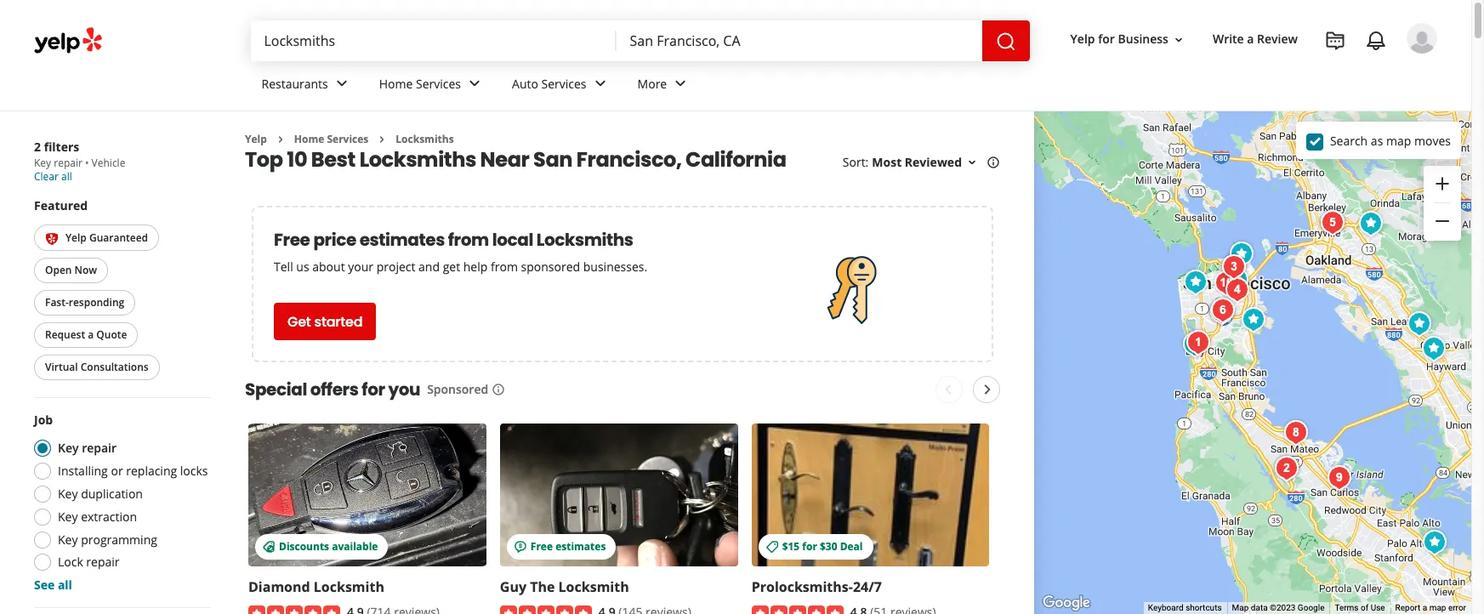 Task type: vqa. For each thing, say whether or not it's contained in the screenshot.
ITS
no



Task type: describe. For each thing, give the bounding box(es) containing it.
1 horizontal spatial from
[[491, 259, 518, 275]]

started
[[314, 312, 363, 332]]

0 horizontal spatial from
[[448, 228, 489, 252]]

16 discount available v2 image
[[262, 540, 276, 554]]

davis duong locksmith image
[[1225, 237, 1259, 271]]

discounts
[[279, 540, 329, 554]]

write a review
[[1213, 31, 1298, 47]]

estimates inside 'free estimates' link
[[555, 540, 606, 554]]

diamond
[[248, 578, 310, 597]]

search as map moves
[[1330, 132, 1451, 148]]

you
[[388, 378, 420, 402]]

0 horizontal spatial for
[[362, 378, 385, 402]]

0 horizontal spatial services
[[327, 132, 369, 146]]

key programming
[[58, 531, 157, 547]]

most
[[872, 154, 902, 170]]

reviewed
[[905, 154, 962, 170]]

virtual consultations button
[[34, 355, 160, 381]]

prolocksmiths 24/7 image
[[1237, 302, 1271, 336]]

most reviewed button
[[872, 154, 979, 170]]

auto services
[[512, 75, 586, 92]]

open
[[45, 263, 72, 278]]

key duplication
[[58, 485, 143, 501]]

guy
[[500, 578, 526, 597]]

auto
[[512, 75, 538, 92]]

abc locksmith sf image
[[1220, 262, 1254, 296]]

keyboard
[[1148, 603, 1184, 612]]

for for $15
[[802, 540, 817, 554]]

google
[[1298, 603, 1325, 612]]

home inside business categories element
[[379, 75, 413, 92]]

24 chevron down v2 image
[[331, 73, 352, 94]]

1 horizontal spatial services
[[416, 75, 461, 92]]

installing
[[58, 462, 108, 478]]

best
[[311, 146, 355, 174]]

24 chevron down v2 image for home services
[[464, 73, 485, 94]]

help
[[463, 259, 488, 275]]

$30
[[820, 540, 837, 554]]

free price estimates from local locksmiths tell us about your project and get help from sponsored businesses.
[[274, 228, 647, 275]]

francisco,
[[576, 146, 682, 174]]

locksmith lyt image
[[1179, 265, 1213, 299]]

available
[[332, 540, 378, 554]]

map
[[1232, 603, 1249, 612]]

1 locksmith from the left
[[314, 578, 384, 597]]

error
[[1448, 603, 1466, 612]]

sponsored
[[521, 259, 580, 275]]

quote
[[96, 328, 127, 342]]

diamond locksmith link
[[248, 578, 384, 597]]

tell
[[274, 259, 293, 275]]

$15 for $30 deal
[[782, 540, 863, 554]]

get
[[287, 312, 311, 332]]

price
[[313, 228, 356, 252]]

fast-responding
[[45, 295, 124, 310]]

locksmiths right best
[[359, 146, 476, 174]]

home services inside business categories element
[[379, 75, 461, 92]]

of
[[1361, 603, 1369, 612]]

key inside 2 filters key repair • vehicle clear all
[[34, 156, 51, 170]]

16 info v2 image for special offers for you
[[492, 383, 505, 397]]

now
[[74, 263, 97, 278]]

auto services link
[[498, 61, 624, 111]]

report a map error
[[1395, 603, 1466, 612]]

special
[[245, 378, 307, 402]]

san mateo lock works image
[[1279, 415, 1313, 449]]

free for estimates
[[531, 540, 553, 554]]

yelp for business button
[[1064, 24, 1192, 55]]

user actions element
[[1057, 21, 1461, 126]]

zoom out image
[[1432, 211, 1453, 231]]

discounts available link
[[248, 424, 486, 567]]

for for yelp
[[1098, 31, 1115, 47]]

4.8 star rating image
[[752, 605, 843, 614]]

installing or replacing locks
[[58, 462, 208, 478]]

repair for key
[[82, 439, 117, 455]]

near
[[480, 146, 529, 174]]

0 horizontal spatial home
[[294, 132, 324, 146]]

16 free estimates v2 image
[[514, 540, 527, 554]]

consultations
[[81, 360, 149, 375]]

premier locksmith image
[[1206, 293, 1240, 327]]

next image
[[977, 380, 998, 400]]

key extraction
[[58, 508, 137, 524]]

us
[[296, 259, 309, 275]]

map for error
[[1429, 603, 1446, 612]]

all inside 2 filters key repair • vehicle clear all
[[61, 169, 72, 184]]

locksmiths inside free price estimates from local locksmiths tell us about your project and get help from sponsored businesses.
[[536, 228, 633, 252]]

restaurants link
[[248, 61, 365, 111]]

nolan p. image
[[1407, 23, 1437, 54]]

more
[[637, 75, 667, 92]]

a for request
[[88, 328, 94, 342]]

and
[[418, 259, 440, 275]]

prolocksmiths-24/7 link
[[752, 578, 882, 597]]

data
[[1251, 603, 1268, 612]]

free for price
[[274, 228, 310, 252]]

16 deal v2 image
[[765, 540, 779, 554]]

yelp link
[[245, 132, 267, 146]]

job
[[34, 412, 53, 428]]

request a quote
[[45, 328, 127, 342]]

featured
[[34, 197, 88, 213]]

programming
[[81, 531, 157, 547]]

virtual consultations
[[45, 360, 149, 375]]

key for key extraction
[[58, 508, 78, 524]]

free estimates link
[[500, 424, 738, 567]]

get started button
[[274, 303, 376, 341]]

fast-
[[45, 295, 69, 310]]

local
[[492, 228, 533, 252]]

search
[[1330, 132, 1368, 148]]

prolocksmiths-
[[752, 578, 853, 597]]

24 chevron down v2 image for auto services
[[590, 73, 610, 94]]

none field near
[[630, 31, 968, 50]]

lock
[[58, 554, 83, 570]]

business
[[1118, 31, 1168, 47]]

report
[[1395, 603, 1421, 612]]

16 chevron right v2 image for home services
[[274, 133, 287, 146]]

guy the locksmith image
[[1178, 327, 1212, 361]]

technology locks & keys image
[[1417, 331, 1451, 365]]

locksmiths link
[[396, 132, 454, 146]]

clear all link
[[34, 169, 72, 184]]

search image
[[996, 31, 1016, 52]]

yelp for yelp link
[[245, 132, 267, 146]]

2
[[34, 139, 41, 155]]

request a quote button
[[34, 323, 138, 348]]

all inside option group
[[58, 577, 72, 593]]

use
[[1371, 603, 1385, 612]]



Task type: locate. For each thing, give the bounding box(es) containing it.
0 horizontal spatial a
[[88, 328, 94, 342]]

yelp right 16 yelp guaranteed v2 icon
[[65, 230, 87, 245]]

4.9 star rating image down the the
[[500, 605, 592, 614]]

0 vertical spatial for
[[1098, 31, 1115, 47]]

1 4.9 star rating image from the left
[[248, 605, 340, 614]]

home right 24 chevron down v2 image
[[379, 75, 413, 92]]

16 chevron right v2 image for locksmiths
[[375, 133, 389, 146]]

16 chevron down v2 image for most reviewed
[[965, 156, 979, 169]]

free inside free price estimates from local locksmiths tell us about your project and get help from sponsored businesses.
[[274, 228, 310, 252]]

16 chevron down v2 image
[[1172, 33, 1185, 46], [965, 156, 979, 169]]

california
[[686, 146, 786, 174]]

24 chevron down v2 image for more
[[670, 73, 691, 94]]

0 horizontal spatial 16 chevron down v2 image
[[965, 156, 979, 169]]

1 horizontal spatial 16 chevron right v2 image
[[375, 133, 389, 146]]

top locksmith image
[[1354, 206, 1388, 240]]

home services link down 24 chevron down v2 image
[[294, 132, 369, 146]]

0 vertical spatial home services
[[379, 75, 461, 92]]

virtual
[[45, 360, 78, 375]]

2 vertical spatial for
[[802, 540, 817, 554]]

0 horizontal spatial none field
[[264, 31, 603, 50]]

discounts available
[[279, 540, 378, 554]]

estimates
[[359, 228, 445, 252], [555, 540, 606, 554]]

locksmith down 'free estimates'
[[558, 578, 629, 597]]

for left business
[[1098, 31, 1115, 47]]

zoom in image
[[1432, 173, 1453, 194]]

2 horizontal spatial a
[[1423, 603, 1427, 612]]

2 filters key repair • vehicle clear all
[[34, 139, 125, 184]]

more link
[[624, 61, 704, 111]]

a inside button
[[88, 328, 94, 342]]

16 info v2 image for top 10 best locksmiths near san francisco, california
[[987, 156, 1000, 169]]

24 chevron down v2 image inside more link
[[670, 73, 691, 94]]

1 vertical spatial all
[[58, 577, 72, 593]]

2 horizontal spatial services
[[541, 75, 586, 92]]

open now button
[[34, 258, 108, 284]]

google image
[[1038, 592, 1095, 614]]

0 horizontal spatial home services
[[294, 132, 369, 146]]

1 vertical spatial home services link
[[294, 132, 369, 146]]

1 vertical spatial for
[[362, 378, 385, 402]]

restaurants
[[262, 75, 328, 92]]

0 vertical spatial home
[[379, 75, 413, 92]]

1 horizontal spatial 16 chevron down v2 image
[[1172, 33, 1185, 46]]

pickbuster locksmith image
[[1220, 273, 1254, 307]]

0 horizontal spatial 16 chevron right v2 image
[[274, 133, 287, 146]]

san carlos lock and key image
[[1322, 461, 1356, 495]]

home right top
[[294, 132, 324, 146]]

1 horizontal spatial 16 info v2 image
[[987, 156, 1000, 169]]

a for report
[[1423, 603, 1427, 612]]

yes locksmith image
[[1217, 250, 1251, 284]]

responding
[[69, 295, 124, 310]]

0 vertical spatial estimates
[[359, 228, 445, 252]]

24 chevron down v2 image right auto services
[[590, 73, 610, 94]]

24/7
[[853, 578, 882, 597]]

guaranteed
[[89, 230, 148, 245]]

home services down find field
[[379, 75, 461, 92]]

locksmiths
[[396, 132, 454, 146], [359, 146, 476, 174], [536, 228, 633, 252]]

1 horizontal spatial a
[[1247, 31, 1254, 47]]

2 horizontal spatial 24 chevron down v2 image
[[670, 73, 691, 94]]

key for key repair
[[58, 439, 79, 455]]

featured group
[[31, 197, 211, 384]]

24 chevron down v2 image inside auto services "link"
[[590, 73, 610, 94]]

1 horizontal spatial home
[[379, 75, 413, 92]]

2 vertical spatial yelp
[[65, 230, 87, 245]]

1 24 chevron down v2 image from the left
[[464, 73, 485, 94]]

None field
[[264, 31, 603, 50], [630, 31, 968, 50]]

key down 2
[[34, 156, 51, 170]]

1 horizontal spatial map
[[1429, 603, 1446, 612]]

estimates up guy the locksmith link
[[555, 540, 606, 554]]

0 horizontal spatial 16 info v2 image
[[492, 383, 505, 397]]

option group
[[29, 412, 211, 594]]

all right see
[[58, 577, 72, 593]]

1 vertical spatial map
[[1429, 603, 1446, 612]]

$15
[[782, 540, 800, 554]]

free right '16 free estimates v2' icon
[[531, 540, 553, 554]]

2 4.9 star rating image from the left
[[500, 605, 592, 614]]

from up help
[[448, 228, 489, 252]]

a right report
[[1423, 603, 1427, 612]]

diamond locksmith
[[248, 578, 384, 597]]

yes locksmith image
[[1217, 250, 1251, 284]]

free price estimates from local locksmiths image
[[809, 248, 894, 333]]

home services link
[[365, 61, 498, 111], [294, 132, 369, 146]]

1 vertical spatial repair
[[82, 439, 117, 455]]

1 horizontal spatial 4.9 star rating image
[[500, 605, 592, 614]]

2 none field from the left
[[630, 31, 968, 50]]

24 chevron down v2 image right more
[[670, 73, 691, 94]]

locksmith central image
[[1209, 266, 1243, 300]]

services down find field
[[416, 75, 461, 92]]

all
[[61, 169, 72, 184], [58, 577, 72, 593]]

key up 'lock'
[[58, 531, 78, 547]]

24 chevron down v2 image left the auto
[[464, 73, 485, 94]]

locksmith down available
[[314, 578, 384, 597]]

see
[[34, 577, 55, 593]]

open now
[[45, 263, 97, 278]]

16 yelp guaranteed v2 image
[[45, 232, 59, 245]]

guy the locksmith link
[[500, 578, 629, 597]]

key for key programming
[[58, 531, 78, 547]]

shortcuts
[[1186, 603, 1222, 612]]

0 horizontal spatial yelp
[[65, 230, 87, 245]]

key down installing
[[58, 485, 78, 501]]

a for write
[[1247, 31, 1254, 47]]

0 vertical spatial 16 chevron down v2 image
[[1172, 33, 1185, 46]]

2 16 chevron right v2 image from the left
[[375, 133, 389, 146]]

16 chevron down v2 image inside 'most reviewed' dropdown button
[[965, 156, 979, 169]]

0 horizontal spatial locksmith
[[314, 578, 384, 597]]

2 horizontal spatial for
[[1098, 31, 1115, 47]]

marios locksmith image
[[1205, 295, 1239, 329], [1205, 295, 1239, 329]]

yelp for yelp for business
[[1070, 31, 1095, 47]]

free up tell
[[274, 228, 310, 252]]

Near text field
[[630, 31, 968, 50]]

deal
[[840, 540, 863, 554]]

home services link down find field
[[365, 61, 498, 111]]

16 chevron right v2 image
[[274, 133, 287, 146], [375, 133, 389, 146]]

yelp for business
[[1070, 31, 1168, 47]]

none field find
[[264, 31, 603, 50]]

1 horizontal spatial yelp
[[245, 132, 267, 146]]

map data ©2023 google
[[1232, 603, 1325, 612]]

yelp inside featured group
[[65, 230, 87, 245]]

1 vertical spatial free
[[531, 540, 553, 554]]

1 horizontal spatial estimates
[[555, 540, 606, 554]]

extraction
[[81, 508, 137, 524]]

for right $15
[[802, 540, 817, 554]]

1 vertical spatial yelp
[[245, 132, 267, 146]]

services right "10"
[[327, 132, 369, 146]]

16 chevron down v2 image right reviewed
[[965, 156, 979, 169]]

2 vertical spatial a
[[1423, 603, 1427, 612]]

16 chevron right v2 image right yelp link
[[274, 133, 287, 146]]

key repair
[[58, 439, 117, 455]]

0 vertical spatial 16 info v2 image
[[987, 156, 1000, 169]]

key for key duplication
[[58, 485, 78, 501]]

top
[[245, 146, 283, 174]]

projects image
[[1325, 31, 1345, 51]]

special offers for you
[[245, 378, 420, 402]]

repair down key programming
[[86, 554, 120, 570]]

2 24 chevron down v2 image from the left
[[590, 73, 610, 94]]

Find text field
[[264, 31, 603, 50]]

map region
[[848, 109, 1484, 614]]

your
[[348, 259, 373, 275]]

map left the error
[[1429, 603, 1446, 612]]

offers
[[310, 378, 358, 402]]

0 vertical spatial a
[[1247, 31, 1254, 47]]

1 vertical spatial from
[[491, 259, 518, 275]]

yelp guaranteed button
[[34, 225, 159, 251]]

duplication
[[81, 485, 143, 501]]

1 horizontal spatial free
[[531, 540, 553, 554]]

go pro locksmith image
[[1418, 525, 1452, 559]]

a left quote
[[88, 328, 94, 342]]

diamond locksmith image
[[1270, 451, 1304, 485], [1270, 451, 1304, 485]]

2 vertical spatial repair
[[86, 554, 120, 570]]

16 info v2 image right reviewed
[[987, 156, 1000, 169]]

0 horizontal spatial map
[[1386, 132, 1411, 148]]

0 vertical spatial yelp
[[1070, 31, 1095, 47]]

home services
[[379, 75, 461, 92], [294, 132, 369, 146]]

home services down 24 chevron down v2 image
[[294, 132, 369, 146]]

1 horizontal spatial locksmith
[[558, 578, 629, 597]]

clear
[[34, 169, 59, 184]]

estimates up project
[[359, 228, 445, 252]]

None search field
[[250, 20, 1033, 61]]

4.9 star rating image for locksmith
[[248, 605, 340, 614]]

terms of use
[[1335, 603, 1385, 612]]

yelp inside user actions element
[[1070, 31, 1095, 47]]

0 vertical spatial from
[[448, 228, 489, 252]]

0 vertical spatial all
[[61, 169, 72, 184]]

key up installing
[[58, 439, 79, 455]]

16 chevron down v2 image for yelp for business
[[1172, 33, 1185, 46]]

terms
[[1335, 603, 1359, 612]]

locks
[[180, 462, 208, 478]]

for inside button
[[1098, 31, 1115, 47]]

0 horizontal spatial free
[[274, 228, 310, 252]]

16 chevron down v2 image right business
[[1172, 33, 1185, 46]]

16 info v2 image
[[987, 156, 1000, 169], [492, 383, 505, 397]]

1 vertical spatial estimates
[[555, 540, 606, 554]]

services right the auto
[[541, 75, 586, 92]]

estimates inside free price estimates from local locksmiths tell us about your project and get help from sponsored businesses.
[[359, 228, 445, 252]]

2 locksmith from the left
[[558, 578, 629, 597]]

1 horizontal spatial none field
[[630, 31, 968, 50]]

moves
[[1414, 132, 1451, 148]]

3 24 chevron down v2 image from the left
[[670, 73, 691, 94]]

san
[[533, 146, 572, 174]]

notifications image
[[1366, 31, 1386, 51]]

1 16 chevron right v2 image from the left
[[274, 133, 287, 146]]

previous image
[[938, 380, 959, 400]]

yelp guaranteed
[[65, 230, 148, 245]]

2 horizontal spatial yelp
[[1070, 31, 1095, 47]]

get
[[443, 259, 460, 275]]

map right "as"
[[1386, 132, 1411, 148]]

24 chevron down v2 image
[[464, 73, 485, 94], [590, 73, 610, 94], [670, 73, 691, 94]]

about
[[312, 259, 345, 275]]

map for moves
[[1386, 132, 1411, 148]]

lock repair
[[58, 554, 120, 570]]

tommy's locksmith image
[[1316, 205, 1350, 239], [1316, 205, 1350, 239]]

0 horizontal spatial estimates
[[359, 228, 445, 252]]

key down key duplication
[[58, 508, 78, 524]]

1 vertical spatial home services
[[294, 132, 369, 146]]

0 vertical spatial repair
[[54, 156, 82, 170]]

16 chevron down v2 image inside yelp for business button
[[1172, 33, 1185, 46]]

a
[[1247, 31, 1254, 47], [88, 328, 94, 342], [1423, 603, 1427, 612]]

businesses.
[[583, 259, 647, 275]]

0 horizontal spatial 4.9 star rating image
[[248, 605, 340, 614]]

repair up installing
[[82, 439, 117, 455]]

home
[[379, 75, 413, 92], [294, 132, 324, 146]]

©2023
[[1270, 603, 1296, 612]]

yelp left "10"
[[245, 132, 267, 146]]

map
[[1386, 132, 1411, 148], [1429, 603, 1446, 612]]

from down local
[[491, 259, 518, 275]]

quick mobile locksmith image
[[1402, 307, 1436, 341]]

free
[[274, 228, 310, 252], [531, 540, 553, 554]]

services inside "link"
[[541, 75, 586, 92]]

16 chevron right v2 image left locksmiths link on the top left of page
[[375, 133, 389, 146]]

group
[[1424, 166, 1461, 241]]

4.9 star rating image for the
[[500, 605, 592, 614]]

sort:
[[843, 154, 869, 170]]

1 vertical spatial home
[[294, 132, 324, 146]]

yelp for yelp guaranteed
[[65, 230, 87, 245]]

1 vertical spatial 16 chevron down v2 image
[[965, 156, 979, 169]]

for left you
[[362, 378, 385, 402]]

1 vertical spatial 16 info v2 image
[[492, 383, 505, 397]]

free estimates
[[531, 540, 606, 554]]

1 vertical spatial a
[[88, 328, 94, 342]]

locksmiths left near
[[396, 132, 454, 146]]

sponsored
[[427, 381, 488, 398]]

option group containing job
[[29, 412, 211, 594]]

terms of use link
[[1335, 603, 1385, 612]]

get started
[[287, 312, 363, 332]]

0 vertical spatial home services link
[[365, 61, 498, 111]]

4.9 star rating image
[[248, 605, 340, 614], [500, 605, 592, 614]]

0 vertical spatial map
[[1386, 132, 1411, 148]]

repair down filters
[[54, 156, 82, 170]]

project
[[376, 259, 415, 275]]

0 vertical spatial free
[[274, 228, 310, 252]]

4.9 star rating image down diamond
[[248, 605, 340, 614]]

1 horizontal spatial home services
[[379, 75, 461, 92]]

1 horizontal spatial 24 chevron down v2 image
[[590, 73, 610, 94]]

quick locksmith image
[[1220, 266, 1254, 300]]

repair for lock
[[86, 554, 120, 570]]

16 info v2 image right sponsored
[[492, 383, 505, 397]]

key
[[34, 156, 51, 170], [58, 439, 79, 455], [58, 485, 78, 501], [58, 508, 78, 524], [58, 531, 78, 547]]

all right clear on the left of the page
[[61, 169, 72, 184]]

replacing
[[126, 462, 177, 478]]

repair inside 2 filters key repair • vehicle clear all
[[54, 156, 82, 170]]

1 horizontal spatial for
[[802, 540, 817, 554]]

request
[[45, 328, 85, 342]]

guy the locksmith
[[500, 578, 629, 597]]

yelp left business
[[1070, 31, 1095, 47]]

0 horizontal spatial 24 chevron down v2 image
[[464, 73, 485, 94]]

business categories element
[[248, 61, 1437, 111]]

keyboard shortcuts
[[1148, 603, 1222, 612]]

yelp
[[1070, 31, 1095, 47], [245, 132, 267, 146], [65, 230, 87, 245]]

b&b locksmith and security image
[[1181, 325, 1215, 359]]

write a review link
[[1206, 24, 1305, 55]]

see all button
[[34, 577, 72, 593]]

1 none field from the left
[[264, 31, 603, 50]]

a right write
[[1247, 31, 1254, 47]]

locksmiths up businesses.
[[536, 228, 633, 252]]



